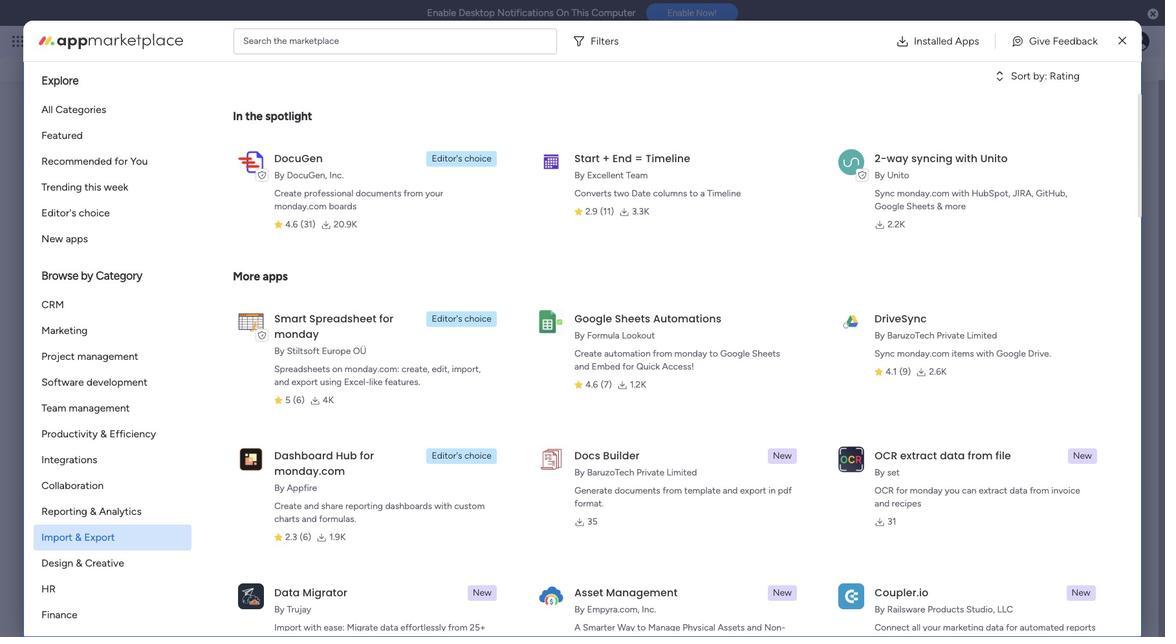 Task type: vqa. For each thing, say whether or not it's contained in the screenshot.


Task type: locate. For each thing, give the bounding box(es) containing it.
workspace inside the quick search results list box
[[181, 260, 225, 271]]

& for efficiency
[[100, 428, 107, 441]]

timeline right a
[[707, 188, 741, 199]]

management down main workspace
[[142, 545, 199, 557]]

create for docugen
[[274, 188, 302, 199]]

workspaces up analytics
[[79, 488, 143, 503]]

1 vertical spatial inc.
[[642, 605, 656, 616]]

with inside import with ease: migrate data effortlessly from 25+ sources
[[304, 623, 321, 634]]

app logo image for create automation from monday to google sheets and embed for quick access!
[[538, 310, 564, 336]]

1 horizontal spatial timeline
[[707, 188, 741, 199]]

0 vertical spatial private
[[937, 331, 965, 342]]

to right way
[[637, 623, 646, 634]]

notifications image
[[938, 35, 951, 48]]

with right items
[[976, 349, 994, 360]]

0 vertical spatial physical
[[683, 623, 715, 634]]

1 horizontal spatial search
[[1090, 51, 1122, 63]]

give feedback link
[[1001, 28, 1108, 54]]

1 vertical spatial main
[[103, 527, 128, 541]]

(6) for monday.com
[[300, 532, 311, 543]]

0 vertical spatial team
[[626, 170, 648, 181]]

hr
[[41, 584, 56, 596]]

5 (6)
[[285, 395, 305, 406]]

in down github,
[[1044, 203, 1053, 215]]

with left custom
[[434, 501, 452, 512]]

to inside a smarter way to manage physical assets and non- physical assets.
[[637, 623, 646, 634]]

0 vertical spatial in
[[1044, 203, 1053, 215]]

management inside the quick search results list box
[[96, 260, 149, 271]]

work down main workspace
[[119, 545, 140, 557]]

export
[[292, 377, 318, 388], [740, 486, 766, 497]]

quick inside quick search button
[[1061, 51, 1088, 63]]

0 vertical spatial baruzotech
[[887, 331, 935, 342]]

1.9k
[[329, 532, 346, 543]]

4k
[[323, 395, 334, 406]]

enable now! button
[[646, 3, 738, 23]]

0 horizontal spatial give
[[964, 51, 984, 63]]

generate
[[574, 486, 612, 497]]

timeline
[[646, 151, 690, 166], [707, 188, 741, 199]]

monday.com up "4.6 (31)"
[[274, 201, 327, 212]]

reporting & analytics
[[41, 506, 142, 518]]

start
[[574, 151, 600, 166]]

sync monday.com items with google drive.
[[875, 349, 1051, 360]]

& inside sync monday.com with hubspot, jira, github, google sheets & more
[[937, 201, 943, 212]]

appfire
[[287, 483, 317, 494]]

import
[[41, 532, 73, 544], [274, 623, 302, 634]]

0 horizontal spatial inc.
[[329, 170, 344, 181]]

with inside sync monday.com with hubspot, jira, github, google sheets & more
[[952, 188, 969, 199]]

monday up recipes
[[910, 486, 943, 497]]

new for coupler.io
[[1072, 588, 1091, 599]]

give inside button
[[1029, 35, 1050, 47]]

dapulse x slim image
[[1118, 33, 1126, 49]]

0 vertical spatial inc.
[[329, 170, 344, 181]]

close recently visited image
[[41, 107, 57, 123]]

quick down feedback
[[1061, 51, 1088, 63]]

create up charts
[[274, 501, 302, 512]]

new up help button
[[1072, 588, 1091, 599]]

v2 bolt switch image
[[1050, 50, 1058, 64]]

7
[[872, 361, 877, 373]]

create and share reporting dashboards with custom charts and formulas.
[[274, 501, 485, 525]]

ocr
[[875, 449, 898, 464], [875, 486, 894, 497]]

1 horizontal spatial enable
[[667, 8, 694, 18]]

0 vertical spatial sync
[[875, 188, 895, 199]]

1 horizontal spatial quick
[[1061, 51, 1088, 63]]

workspace up work management
[[131, 527, 187, 541]]

choice for smart spreadsheet for monday
[[465, 314, 492, 325]]

0 vertical spatial (6)
[[293, 395, 305, 406]]

app logo image left 2-
[[838, 149, 864, 175]]

2 vertical spatial work
[[119, 545, 140, 557]]

and inside generate documents from template and export in pdf format.
[[723, 486, 738, 497]]

0 horizontal spatial to
[[637, 623, 646, 634]]

analytics
[[99, 506, 142, 518]]

ocr down by set
[[875, 486, 894, 497]]

ocr for ocr extract data from file
[[875, 449, 898, 464]]

for right spreadsheet
[[379, 312, 393, 327]]

export down spreadsheets
[[292, 377, 318, 388]]

export inside "spreadsheets on monday.com: create, edit, import, and export using excel-like features."
[[292, 377, 318, 388]]

for inside smart spreadsheet for monday
[[379, 312, 393, 327]]

and left embed
[[574, 362, 589, 373]]

extract right can
[[979, 486, 1007, 497]]

works
[[1089, 341, 1112, 352]]

search down the help image
[[1090, 51, 1122, 63]]

0 vertical spatial give
[[1029, 35, 1050, 47]]

close my workspaces image
[[41, 488, 57, 503]]

1 horizontal spatial import
[[274, 623, 302, 634]]

app logo image left the start on the top
[[538, 149, 564, 175]]

the right plans
[[274, 35, 287, 46]]

monday inside the create automation from monday to google sheets and embed for quick access!
[[674, 349, 707, 360]]

editor's choice for dashboard hub for monday.com
[[432, 451, 492, 462]]

by down docs
[[574, 468, 585, 479]]

enable
[[427, 7, 456, 19], [667, 8, 694, 18]]

1 horizontal spatial component image
[[272, 258, 284, 270]]

extract
[[900, 449, 937, 464], [979, 486, 1007, 497]]

in
[[233, 109, 243, 124]]

search inside button
[[1090, 51, 1122, 63]]

items
[[952, 349, 974, 360]]

using
[[320, 377, 342, 388]]

plans
[[244, 36, 265, 47]]

data inside the ocr for monday you can extract data from invoice and recipes
[[1010, 486, 1028, 497]]

0 vertical spatial export
[[292, 377, 318, 388]]

1 sync from the top
[[875, 188, 895, 199]]

0 horizontal spatial timeline
[[646, 151, 690, 166]]

google up 2.2k
[[875, 201, 904, 212]]

0 vertical spatial apps
[[66, 233, 88, 245]]

0 horizontal spatial unito
[[887, 170, 909, 181]]

create down 'docugen,'
[[274, 188, 302, 199]]

template
[[684, 486, 721, 497]]

1 horizontal spatial team
[[626, 170, 648, 181]]

4.1 (9)
[[886, 367, 911, 378]]

baruzotech down docs builder
[[587, 468, 634, 479]]

work for work management > main workspace
[[74, 260, 93, 271]]

data right migrate
[[380, 623, 398, 634]]

sync inside sync monday.com with hubspot, jira, github, google sheets & more
[[875, 188, 895, 199]]

0 vertical spatial workspace
[[181, 260, 225, 271]]

private inside the drivesync by baruzotech private limited
[[937, 331, 965, 342]]

notes
[[76, 239, 105, 251]]

sort by: rating
[[1011, 70, 1080, 82]]

documents inside create professional documents from your monday.com boards
[[356, 188, 402, 199]]

sync up 2.2k
[[875, 188, 895, 199]]

dashboard hub for monday.com
[[274, 449, 374, 479]]

0 horizontal spatial workspaces
[[79, 488, 143, 503]]

by railsware products studio, llc
[[875, 605, 1013, 616]]

0 horizontal spatial physical
[[574, 636, 607, 638]]

two
[[614, 188, 629, 199]]

featured
[[41, 129, 83, 142]]

0 vertical spatial quick
[[1061, 51, 1088, 63]]

0 vertical spatial import
[[41, 532, 73, 544]]

2 horizontal spatial to
[[709, 349, 718, 360]]

0 horizontal spatial limited
[[667, 468, 697, 479]]

1 horizontal spatial sheets
[[752, 349, 780, 360]]

1 horizontal spatial 4.6
[[585, 380, 598, 391]]

enable left now!
[[667, 8, 694, 18]]

0 vertical spatial component image
[[272, 258, 284, 270]]

1 vertical spatial in
[[769, 486, 776, 497]]

enable desktop notifications on this computer
[[427, 7, 636, 19]]

1 vertical spatial sheets
[[615, 312, 650, 327]]

2 vertical spatial create
[[274, 501, 302, 512]]

new up component icon
[[41, 233, 63, 245]]

app logo image left "formula"
[[538, 310, 564, 336]]

baruzotech down drivesync
[[887, 331, 935, 342]]

0 vertical spatial create
[[274, 188, 302, 199]]

workspaces
[[239, 58, 295, 70], [79, 488, 143, 503]]

choice for dashboard hub for monday.com
[[465, 451, 492, 462]]

work management
[[119, 545, 199, 557]]

1 horizontal spatial export
[[740, 486, 766, 497]]

4.6 left (31) on the left top of page
[[285, 219, 298, 230]]

assets.
[[610, 636, 639, 638]]

main right >
[[159, 260, 179, 271]]

& for export
[[75, 532, 82, 544]]

component image
[[58, 258, 69, 270]]

1 horizontal spatial the
[[274, 35, 287, 46]]

new for data migrator
[[473, 588, 492, 599]]

inc. up the professional
[[329, 170, 344, 181]]

1 vertical spatial 4.6
[[585, 380, 598, 391]]

by up a
[[574, 605, 585, 616]]

import up the sources
[[274, 623, 302, 634]]

new up non-
[[773, 588, 792, 599]]

& left export
[[75, 532, 82, 544]]

app logo image for import with ease: migrate data effortlessly from 25+ sources
[[238, 584, 264, 610]]

dashboard
[[274, 449, 333, 464]]

all
[[912, 623, 921, 634]]

0 vertical spatial documents
[[356, 188, 402, 199]]

create inside create and share reporting dashboards with custom charts and formulas.
[[274, 501, 302, 512]]

0 horizontal spatial in
[[769, 486, 776, 497]]

visited
[[110, 108, 146, 122]]

limited up items
[[967, 331, 997, 342]]

the right the in
[[245, 109, 263, 124]]

1 vertical spatial extract
[[979, 486, 1007, 497]]

(6)
[[293, 395, 305, 406], [300, 532, 311, 543]]

installed apps button
[[885, 28, 990, 54]]

app logo image for converts two date columns to a timeline
[[538, 149, 564, 175]]

1 horizontal spatial give
[[1029, 35, 1050, 47]]

search the marketplace
[[243, 35, 339, 46]]

monday up access
[[58, 34, 102, 49]]

ocr inside the ocr for monday you can extract data from invoice and recipes
[[875, 486, 894, 497]]

enable inside button
[[667, 8, 694, 18]]

give up v2 bolt switch icon
[[1029, 35, 1050, 47]]

0 vertical spatial sheets
[[907, 201, 935, 212]]

apps for new apps
[[66, 233, 88, 245]]

made
[[977, 219, 1003, 231]]

drivesync by baruzotech private limited
[[875, 312, 997, 342]]

3.3k
[[632, 206, 649, 217]]

create up embed
[[574, 349, 602, 360]]

& left more
[[937, 201, 943, 212]]

computer
[[591, 7, 636, 19]]

ocr up by set
[[875, 449, 898, 464]]

search right see
[[243, 35, 271, 46]]

by up "connect"
[[875, 605, 885, 616]]

trujay
[[287, 605, 311, 616]]

team down the software
[[41, 402, 66, 415]]

kendall parks image
[[1129, 31, 1150, 52]]

monday down smart
[[274, 327, 319, 342]]

spotlight
[[265, 109, 312, 124]]

management for work management > main workspace
[[96, 260, 149, 271]]

documents up boards on the top
[[356, 188, 402, 199]]

and left non-
[[747, 623, 762, 634]]

with right syncing
[[956, 151, 978, 166]]

management up productivity & efficiency
[[69, 402, 130, 415]]

private up "sync monday.com items with google drive."
[[937, 331, 965, 342]]

0 vertical spatial to
[[689, 188, 698, 199]]

on
[[332, 364, 343, 375]]

& right the design
[[76, 558, 82, 570]]

1 ocr from the top
[[875, 449, 898, 464]]

team down = in the right of the page
[[626, 170, 648, 181]]

filters button
[[567, 28, 629, 54]]

inc. for asset management
[[642, 605, 656, 616]]

give feedback button
[[1001, 28, 1108, 54]]

start + end = timeline by excellent team
[[574, 151, 690, 181]]

and right "template"
[[723, 486, 738, 497]]

feedback
[[986, 51, 1027, 63]]

timeline right = in the right of the page
[[646, 151, 690, 166]]

to inside the create automation from monday to google sheets and embed for quick access!
[[709, 349, 718, 360]]

1 vertical spatial work
[[74, 260, 93, 271]]

2 sync from the top
[[875, 349, 895, 360]]

1 vertical spatial timeline
[[707, 188, 741, 199]]

1 vertical spatial apps
[[263, 270, 288, 284]]

your inside create professional documents from your monday.com boards
[[425, 188, 443, 199]]

create inside create professional documents from your monday.com boards
[[274, 188, 302, 199]]

1 vertical spatial component image
[[103, 545, 114, 557]]

by inside start + end = timeline by excellent team
[[574, 170, 585, 181]]

your
[[98, 58, 119, 70], [425, 188, 443, 199], [976, 203, 997, 215], [168, 419, 189, 431], [923, 623, 941, 634]]

enable for enable now!
[[667, 8, 694, 18]]

main inside the quick search results list box
[[159, 260, 179, 271]]

2 vertical spatial to
[[637, 623, 646, 634]]

1 vertical spatial quick
[[636, 362, 660, 373]]

1 vertical spatial import
[[274, 623, 302, 634]]

1 horizontal spatial to
[[689, 188, 698, 199]]

monday.com down "dashboard"
[[274, 464, 345, 479]]

to for start + end = timeline
[[689, 188, 698, 199]]

getting started element
[[939, 313, 1133, 365]]

physical down smarter
[[574, 636, 607, 638]]

unito up hubspot,
[[980, 151, 1008, 166]]

0 horizontal spatial apps
[[66, 233, 88, 245]]

monday.com
[[897, 188, 950, 199], [274, 201, 327, 212], [1034, 341, 1086, 352], [897, 349, 950, 360], [274, 464, 345, 479]]

31
[[888, 517, 896, 528]]

0 vertical spatial ocr
[[875, 449, 898, 464]]

component image
[[272, 258, 284, 270], [103, 545, 114, 557]]

by docugen, inc.
[[274, 170, 344, 181]]

4.6 left the (7)
[[585, 380, 598, 391]]

monday.com inside sync monday.com with hubspot, jira, github, google sheets & more
[[897, 188, 950, 199]]

1 vertical spatial create
[[574, 349, 602, 360]]

give for give feedback
[[1029, 35, 1050, 47]]

monday.com down 2-way syncing with unito by unito
[[897, 188, 950, 199]]

2 ocr from the top
[[875, 486, 894, 497]]

new apps
[[41, 233, 88, 245]]

1 horizontal spatial limited
[[967, 331, 997, 342]]

with right minutes
[[1095, 203, 1115, 215]]

35
[[587, 517, 598, 528]]

management
[[606, 586, 678, 601]]

0 horizontal spatial documents
[[356, 188, 402, 199]]

export left the pdf
[[740, 486, 766, 497]]

work inside the quick search results list box
[[74, 260, 93, 271]]

1 vertical spatial documents
[[615, 486, 660, 497]]

0 horizontal spatial quick
[[636, 362, 660, 373]]

main workspace
[[103, 527, 187, 541]]

apps up component icon
[[66, 233, 88, 245]]

management
[[130, 34, 201, 49], [96, 260, 149, 271], [77, 351, 138, 363], [69, 402, 130, 415], [142, 545, 199, 557]]

1 horizontal spatial unito
[[980, 151, 1008, 166]]

1 horizontal spatial baruzotech
[[887, 331, 935, 342]]

llc
[[997, 605, 1013, 616]]

roy
[[105, 354, 122, 365]]

asset
[[574, 586, 603, 601]]

new up 25+
[[473, 588, 492, 599]]

data down llc
[[986, 623, 1004, 634]]

new up the pdf
[[773, 451, 792, 462]]

monday.com down the started
[[1034, 341, 1086, 352]]

team inside start + end = timeline by excellent team
[[626, 170, 648, 181]]

2 horizontal spatial sheets
[[907, 201, 935, 212]]

asset management
[[574, 586, 678, 601]]

monday.com inside dashboard hub for monday.com
[[274, 464, 345, 479]]

(6) right 2.3
[[300, 532, 311, 543]]

create for dashboard hub for monday.com
[[274, 501, 302, 512]]

0 vertical spatial limited
[[967, 331, 997, 342]]

0 horizontal spatial main
[[103, 527, 128, 541]]

and
[[219, 58, 237, 70], [574, 362, 589, 373], [274, 377, 289, 388], [246, 419, 263, 431], [723, 486, 738, 497], [875, 499, 890, 510], [304, 501, 319, 512], [302, 514, 317, 525], [747, 623, 762, 634]]

1 vertical spatial give
[[964, 51, 984, 63]]

1 horizontal spatial private
[[937, 331, 965, 342]]

documents down by baruzotech private limited
[[615, 486, 660, 497]]

1 vertical spatial to
[[709, 349, 718, 360]]

sheets inside the create automation from monday to google sheets and embed for quick access!
[[752, 349, 780, 360]]

by down the start on the top
[[574, 170, 585, 181]]

1 vertical spatial unito
[[887, 170, 909, 181]]

design
[[41, 558, 73, 570]]

more
[[233, 270, 260, 284]]

workflow
[[999, 203, 1042, 215]]

0 horizontal spatial enable
[[427, 7, 456, 19]]

from inside import with ease: migrate data effortlessly from 25+ sources
[[448, 623, 468, 634]]

0 vertical spatial main
[[159, 260, 179, 271]]

app logo image for sync monday.com items with google drive.
[[838, 310, 864, 336]]

1 vertical spatial sync
[[875, 349, 895, 360]]

by down 2-
[[875, 170, 885, 181]]

1 vertical spatial search
[[1090, 51, 1122, 63]]

with up more
[[952, 188, 969, 199]]

app logo image left smart
[[238, 310, 264, 336]]

inc. down management
[[642, 605, 656, 616]]

new for asset management
[[773, 588, 792, 599]]

management for work management
[[142, 545, 199, 557]]

for up recipes
[[896, 486, 908, 497]]

&
[[937, 201, 943, 212], [100, 428, 107, 441], [90, 506, 97, 518], [75, 532, 82, 544], [76, 558, 82, 570]]

1 horizontal spatial in
[[1044, 203, 1053, 215]]

import inside import with ease: migrate data effortlessly from 25+ sources
[[274, 623, 302, 634]]

1 horizontal spatial extract
[[979, 486, 1007, 497]]

from inside the ocr for monday you can extract data from invoice and recipes
[[1030, 486, 1049, 497]]

private down builder
[[637, 468, 664, 479]]

google down automations at the right
[[720, 349, 750, 360]]

like
[[369, 377, 383, 388]]

1 vertical spatial private
[[637, 468, 664, 479]]

software development
[[41, 377, 148, 389]]

app logo image for create and share reporting dashboards with custom charts and formulas.
[[238, 447, 264, 473]]

work for work management
[[119, 545, 140, 557]]

main down analytics
[[103, 527, 128, 541]]

editor's for dashboard hub for monday.com
[[432, 451, 462, 462]]

0 vertical spatial work
[[105, 34, 128, 49]]

help
[[1066, 605, 1089, 618]]

component image up creative
[[103, 545, 114, 557]]

inbox image
[[967, 35, 979, 48]]

search everything image
[[1055, 35, 1068, 48]]

0 vertical spatial 4.6
[[285, 219, 298, 230]]

empyra.com,
[[587, 605, 640, 616]]

0 vertical spatial workspaces
[[239, 58, 295, 70]]

by down data at bottom
[[274, 605, 285, 616]]

export inside generate documents from template and export in pdf format.
[[740, 486, 766, 497]]

teammates
[[191, 419, 244, 431]]

the for marketplace
[[274, 35, 287, 46]]

app logo image down invite your teammates and start collaborating
[[238, 447, 264, 473]]

(6) right 5
[[293, 395, 305, 406]]

app logo image left coupler.io
[[838, 584, 864, 610]]

by inside 2-way syncing with unito by unito
[[875, 170, 885, 181]]

the
[[274, 35, 287, 46], [245, 109, 263, 124]]

0 horizontal spatial import
[[41, 532, 73, 544]]

app logo image
[[238, 149, 264, 175], [538, 149, 564, 175], [838, 149, 864, 175], [238, 310, 264, 336], [538, 310, 564, 336], [838, 310, 864, 336], [238, 447, 264, 473], [538, 447, 564, 473], [838, 447, 864, 473], [238, 584, 264, 610], [538, 584, 564, 610], [838, 584, 864, 610]]

(31)
[[301, 219, 316, 230]]

in inside generate documents from template and export in pdf format.
[[769, 486, 776, 497]]

monday up access!
[[674, 349, 707, 360]]

1 vertical spatial ocr
[[875, 486, 894, 497]]

editor's choice
[[432, 153, 492, 164], [41, 207, 110, 219], [432, 314, 492, 325], [432, 451, 492, 462]]

0 vertical spatial the
[[274, 35, 287, 46]]

management for project management
[[77, 351, 138, 363]]

enable for enable desktop notifications on this computer
[[427, 7, 456, 19]]

import up the design
[[41, 532, 73, 544]]

the for spotlight
[[245, 109, 263, 124]]

0 horizontal spatial 4.6
[[285, 219, 298, 230]]

dapulse close image
[[1148, 8, 1159, 21]]

app logo image for generate documents from template and export in pdf format.
[[538, 447, 564, 473]]

notifications
[[497, 7, 554, 19]]

google up "formula"
[[574, 312, 612, 327]]

management left >
[[96, 260, 149, 271]]



Task type: describe. For each thing, give the bounding box(es) containing it.
give for give feedback
[[964, 51, 984, 63]]

on
[[556, 7, 569, 19]]

help button
[[1055, 601, 1100, 622]]

lookout
[[622, 331, 655, 342]]

google inside the create automation from monday to google sheets and embed for quick access!
[[720, 349, 750, 360]]

with inside 2-way syncing with unito by unito
[[956, 151, 978, 166]]

monday.com inside create professional documents from your monday.com boards
[[274, 201, 327, 212]]

0 horizontal spatial private
[[637, 468, 664, 479]]

app logo image for connect all your marketing data for automated reports
[[838, 584, 864, 610]]

reporting
[[345, 501, 383, 512]]

apps marketplace image
[[39, 33, 183, 49]]

monday inside the ocr for monday you can extract data from invoice and recipes
[[910, 486, 943, 497]]

2.9
[[585, 206, 598, 217]]

import with ease: migrate data effortlessly from 25+ sources
[[274, 623, 486, 638]]

in inside boost your workflow in minutes with ready-made templates
[[1044, 203, 1053, 215]]

v2 user feedback image
[[949, 50, 959, 65]]

by set
[[875, 468, 900, 479]]

inc. for docugen
[[329, 170, 344, 181]]

workspace image
[[63, 526, 94, 557]]

sheets inside sync monday.com with hubspot, jira, github, google sheets & more
[[907, 201, 935, 212]]

formula
[[587, 331, 620, 342]]

and inside the create automation from monday to google sheets and embed for quick access!
[[574, 362, 589, 373]]

charts
[[274, 514, 300, 525]]

new for docs builder
[[773, 451, 792, 462]]

editor's choice for docugen
[[432, 153, 492, 164]]

app logo image for ocr for monday you can extract data from invoice and recipes
[[838, 447, 864, 473]]

quick search button
[[1040, 44, 1133, 70]]

=
[[635, 151, 643, 166]]

from inside the create automation from monday to google sheets and embed for quick access!
[[653, 349, 672, 360]]

drive.
[[1028, 349, 1051, 360]]

builder
[[603, 449, 640, 464]]

and inside a smarter way to manage physical assets and non- physical assets.
[[747, 623, 762, 634]]

1 vertical spatial workspaces
[[79, 488, 143, 503]]

connect all your marketing data for automated reports
[[875, 623, 1096, 634]]

installed
[[914, 35, 953, 47]]

templates
[[1005, 219, 1051, 231]]

google inside google sheets automations by formula lookout
[[574, 312, 612, 327]]

a smarter way to manage physical assets and non- physical assets.
[[574, 623, 785, 638]]

excel-
[[344, 377, 369, 388]]

help image
[[1084, 35, 1097, 48]]

monday inside smart spreadsheet for monday
[[274, 327, 319, 342]]

1 vertical spatial physical
[[574, 636, 607, 638]]

development
[[86, 377, 148, 389]]

collaborating
[[290, 419, 351, 431]]

help center element
[[939, 376, 1133, 427]]

google inside sync monday.com with hubspot, jira, github, google sheets & more
[[875, 201, 904, 212]]

templates image image
[[950, 102, 1121, 191]]

docugen
[[274, 151, 323, 166]]

extract inside the ocr for monday you can extract data from invoice and recipes
[[979, 486, 1007, 497]]

app logo image for a smarter way to manage physical assets and non- physical assets.
[[538, 584, 564, 610]]

apps for more apps
[[263, 270, 288, 284]]

connect
[[875, 623, 910, 634]]

for inside the create automation from monday to google sheets and embed for quick access!
[[623, 362, 634, 373]]

finance
[[41, 609, 78, 622]]

quick search results list box
[[41, 123, 908, 294]]

import for import & export
[[41, 532, 73, 544]]

and left start
[[246, 419, 263, 431]]

and inside the ocr for monday you can extract data from invoice and recipes
[[875, 499, 890, 510]]

import & export
[[41, 532, 115, 544]]

to for google sheets automations
[[709, 349, 718, 360]]

marketing
[[943, 623, 984, 634]]

embed
[[592, 362, 620, 373]]

baruzotech inside the drivesync by baruzotech private limited
[[887, 331, 935, 342]]

choice for docugen
[[465, 153, 492, 164]]

2.3 (6)
[[285, 532, 311, 543]]

and down the appfire
[[304, 501, 319, 512]]

select product image
[[12, 35, 25, 48]]

1 vertical spatial limited
[[667, 468, 697, 479]]

+
[[603, 151, 610, 166]]

by inside google sheets automations by formula lookout
[[574, 331, 585, 342]]

apps
[[955, 35, 979, 47]]

sync for way
[[875, 188, 895, 199]]

(6) for monday
[[293, 395, 305, 406]]

app logo image left docugen
[[238, 149, 264, 175]]

2.3
[[285, 532, 297, 543]]

learn
[[990, 341, 1012, 352]]

edit,
[[432, 364, 450, 375]]

private board image
[[58, 238, 72, 252]]

invite members image
[[995, 35, 1008, 48]]

for inside dashboard hub for monday.com
[[360, 449, 374, 464]]

documents inside generate documents from template and export in pdf format.
[[615, 486, 660, 497]]

columns
[[653, 188, 687, 199]]

for inside the ocr for monday you can extract data from invoice and recipes
[[896, 486, 908, 497]]

0 vertical spatial unito
[[980, 151, 1008, 166]]

and inside "spreadsheets on monday.com: create, edit, import, and export using excel-like features."
[[274, 377, 289, 388]]

by left stiltsoft
[[274, 346, 285, 357]]

1 image
[[976, 27, 988, 41]]

by left set
[[875, 468, 885, 479]]

4.6 for 4.6 (31)
[[285, 219, 298, 230]]

marketplace
[[289, 35, 339, 46]]

by down docugen
[[274, 170, 285, 181]]

(11)
[[600, 206, 614, 217]]

boards
[[329, 201, 357, 212]]

data migrator
[[274, 586, 347, 601]]

by left the appfire
[[274, 483, 285, 494]]

editor's for docugen
[[432, 153, 462, 164]]

boost
[[946, 203, 974, 215]]

data up "you"
[[940, 449, 965, 464]]

create professional documents from your monday.com boards
[[274, 188, 443, 212]]

editor's for smart spreadsheet for monday
[[432, 314, 462, 325]]

for down llc
[[1006, 623, 1018, 634]]

sync for by
[[875, 349, 895, 360]]

browse
[[41, 269, 78, 283]]

(7)
[[601, 380, 612, 391]]

2.9 (11)
[[585, 206, 614, 217]]

25+
[[470, 623, 486, 634]]

quick inside the create automation from monday to google sheets and embed for quick access!
[[636, 362, 660, 373]]

sort
[[1011, 70, 1031, 82]]

recently
[[60, 108, 107, 122]]

& for creative
[[76, 558, 82, 570]]

formulas.
[[319, 514, 356, 525]]

rating
[[1050, 70, 1080, 82]]

google down getting
[[996, 349, 1026, 360]]

create inside the create automation from monday to google sheets and embed for quick access!
[[574, 349, 602, 360]]

invite
[[139, 419, 165, 431]]

with inside create and share reporting dashboards with custom charts and formulas.
[[434, 501, 452, 512]]

quick search
[[1061, 51, 1122, 63]]

0 horizontal spatial baruzotech
[[587, 468, 634, 479]]

import for import with ease: migrate data effortlessly from 25+ sources
[[274, 623, 302, 634]]

getting started learn how monday.com works
[[990, 327, 1112, 352]]

a
[[574, 623, 581, 634]]

1 vertical spatial team
[[41, 402, 66, 415]]

coupler.io
[[875, 586, 929, 601]]

monday.com up 2.6k
[[897, 349, 950, 360]]

apps image
[[1023, 35, 1036, 48]]

2-way syncing with unito by unito
[[875, 151, 1008, 181]]

can
[[962, 486, 977, 497]]

0 horizontal spatial component image
[[103, 545, 114, 557]]

start
[[266, 419, 288, 431]]

quickly
[[26, 58, 61, 70]]

for left you
[[115, 155, 128, 168]]

1 horizontal spatial physical
[[683, 623, 715, 634]]

management for team management
[[69, 402, 130, 415]]

boost your workflow in minutes with ready-made templates
[[946, 203, 1115, 231]]

software
[[41, 377, 84, 389]]

by
[[81, 269, 93, 283]]

lottie animation element
[[573, 33, 936, 82]]

4.1
[[886, 367, 897, 378]]

way
[[887, 151, 909, 166]]

converts two date columns to a timeline
[[574, 188, 741, 199]]

week
[[104, 181, 128, 193]]

limited inside the drivesync by baruzotech private limited
[[967, 331, 997, 342]]

with inside boost your workflow in minutes with ready-made templates
[[1095, 203, 1115, 215]]

data inside import with ease: migrate data effortlessly from 25+ sources
[[380, 623, 398, 634]]

editor's choice for smart spreadsheet for monday
[[432, 314, 492, 325]]

& for analytics
[[90, 506, 97, 518]]

sheets inside google sheets automations by formula lookout
[[615, 312, 650, 327]]

marketing
[[41, 325, 88, 337]]

and up the 2.3 (6)
[[302, 514, 317, 525]]

you
[[130, 155, 148, 168]]

browse by category
[[41, 269, 142, 283]]

studio,
[[966, 605, 995, 616]]

0 vertical spatial search
[[243, 35, 271, 46]]

enable now!
[[667, 8, 717, 18]]

your inside boost your workflow in minutes with ready-made templates
[[976, 203, 997, 215]]

dashboards
[[385, 501, 432, 512]]

from inside generate documents from template and export in pdf format.
[[663, 486, 682, 497]]

from inside create professional documents from your monday.com boards
[[404, 188, 423, 199]]

mann
[[125, 354, 149, 365]]

timeline inside start + end = timeline by excellent team
[[646, 151, 690, 166]]

0 vertical spatial extract
[[900, 449, 937, 464]]

how
[[1014, 341, 1032, 352]]

google sheets automations by formula lookout
[[574, 312, 722, 342]]

(9)
[[900, 367, 911, 378]]

2-
[[875, 151, 887, 166]]

ocr extract data from file
[[875, 449, 1011, 464]]

ocr for monday you can extract data from invoice and recipes
[[875, 486, 1080, 510]]

management up quickly access your recent boards, inbox and workspaces at the top left of page
[[130, 34, 201, 49]]

more apps
[[233, 270, 288, 284]]

ocr for ocr for monday you can extract data from invoice and recipes
[[875, 486, 894, 497]]

monday.com inside the "getting started learn how monday.com works"
[[1034, 341, 1086, 352]]

roy mann image
[[72, 355, 98, 380]]

syncing
[[911, 151, 953, 166]]

1 horizontal spatial workspaces
[[239, 58, 295, 70]]

this
[[84, 181, 101, 193]]

and down see
[[219, 58, 237, 70]]

explore
[[41, 74, 79, 88]]

new for ocr extract data from file
[[1073, 451, 1092, 462]]

by inside the drivesync by baruzotech private limited
[[875, 331, 885, 342]]

1 vertical spatial workspace
[[131, 527, 187, 541]]

see plans
[[226, 36, 265, 47]]

monday work management
[[58, 34, 201, 49]]

4.6 for 4.6 (7)
[[585, 380, 598, 391]]

sources
[[274, 636, 306, 638]]

date
[[632, 188, 651, 199]]



